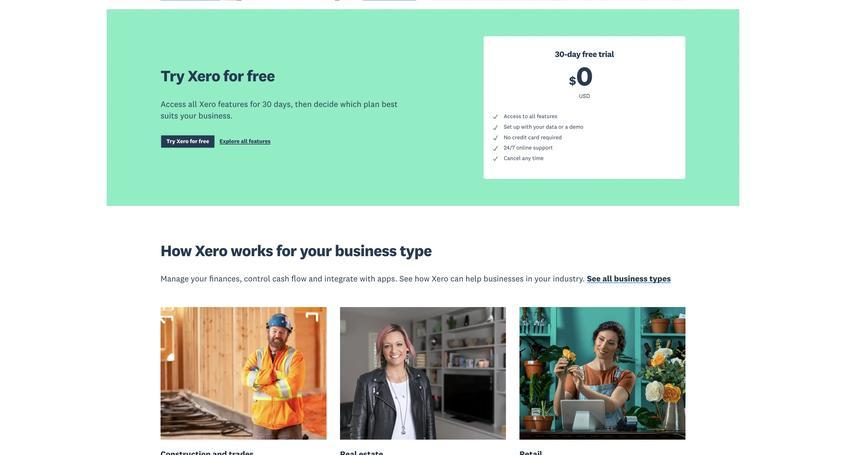 Task type: vqa. For each thing, say whether or not it's contained in the screenshot.
real
no



Task type: describe. For each thing, give the bounding box(es) containing it.
in
[[526, 274, 533, 284]]

usd
[[579, 92, 591, 100]]

how xero works for your business type
[[161, 241, 432, 261]]

included image for no credit card required
[[493, 135, 499, 141]]

a
[[565, 123, 568, 131]]

your right in
[[535, 274, 551, 284]]

data
[[546, 123, 557, 131]]

30
[[263, 99, 272, 109]]

business.
[[199, 110, 233, 121]]

access for access to all features
[[504, 113, 522, 120]]

explore all features
[[220, 138, 271, 145]]

day
[[568, 49, 581, 59]]

1 vertical spatial business
[[614, 274, 648, 284]]

your up and
[[300, 241, 332, 261]]

industry.
[[553, 274, 585, 284]]

apps.
[[378, 274, 398, 284]]

2 see from the left
[[587, 274, 601, 284]]

0 vertical spatial try xero for free
[[161, 66, 275, 86]]

1 vertical spatial with
[[360, 274, 376, 284]]

integrate
[[325, 274, 358, 284]]

access for access all xero features for 30 days, then decide which plan best suits your business.
[[161, 99, 186, 109]]

demo
[[570, 123, 584, 131]]

your inside access all xero features for 30 days, then decide which plan best suits your business.
[[180, 110, 197, 121]]

cancel
[[504, 155, 521, 162]]

1 see from the left
[[400, 274, 413, 284]]

then
[[295, 99, 312, 109]]

control
[[244, 274, 271, 284]]

1 vertical spatial try
[[167, 138, 175, 145]]

your right manage
[[191, 274, 207, 284]]

to
[[523, 113, 528, 120]]

help
[[466, 274, 482, 284]]

$
[[570, 73, 577, 88]]

included image for 24/7 online support
[[493, 146, 499, 151]]

best
[[382, 99, 398, 109]]

0 horizontal spatial business
[[335, 241, 397, 261]]

set
[[504, 123, 512, 131]]

cancel any time
[[504, 155, 544, 162]]

$ 0
[[570, 59, 593, 93]]

suits
[[161, 110, 178, 121]]

no
[[504, 134, 511, 141]]

1 vertical spatial free
[[247, 66, 275, 86]]

try xero for free link
[[161, 135, 215, 148]]

credit
[[513, 134, 527, 141]]

online
[[517, 144, 532, 151]]

how
[[161, 241, 192, 261]]

for inside access all xero features for 30 days, then decide which plan best suits your business.
[[250, 99, 260, 109]]

manage
[[161, 274, 189, 284]]

businesses
[[484, 274, 524, 284]]

24/7
[[504, 144, 515, 151]]

features for xero
[[218, 99, 248, 109]]

included image for set up with your data or a demo
[[493, 125, 499, 130]]



Task type: locate. For each thing, give the bounding box(es) containing it.
trial
[[599, 49, 615, 59]]

manage your finances, control cash flow and integrate with apps. see how xero can help businesses in your industry. see all business types
[[161, 274, 671, 284]]

with right "up"
[[522, 123, 532, 131]]

explore
[[220, 138, 240, 145]]

business
[[335, 241, 397, 261], [614, 274, 648, 284]]

see all business types link
[[587, 274, 671, 286]]

support
[[534, 144, 553, 151]]

see
[[400, 274, 413, 284], [587, 274, 601, 284]]

access inside access all xero features for 30 days, then decide which plan best suits your business.
[[161, 99, 186, 109]]

your up "card"
[[534, 123, 545, 131]]

access all xero features for 30 days, then decide which plan best suits your business.
[[161, 99, 398, 121]]

included image left set
[[493, 125, 499, 130]]

explore all features link
[[220, 138, 271, 147]]

2 horizontal spatial free
[[583, 49, 597, 59]]

free left explore
[[199, 138, 209, 145]]

0 horizontal spatial free
[[199, 138, 209, 145]]

access up "up"
[[504, 113, 522, 120]]

finances,
[[209, 274, 242, 284]]

flow
[[292, 274, 307, 284]]

included image
[[493, 114, 499, 120], [493, 125, 499, 130], [493, 135, 499, 141], [493, 146, 499, 151], [493, 156, 499, 162]]

0 horizontal spatial access
[[161, 99, 186, 109]]

days,
[[274, 99, 293, 109]]

or
[[559, 123, 564, 131]]

included image for cancel any time
[[493, 156, 499, 162]]

up
[[514, 123, 520, 131]]

1 horizontal spatial access
[[504, 113, 522, 120]]

works
[[231, 241, 273, 261]]

your right 'suits'
[[180, 110, 197, 121]]

included image left cancel
[[493, 156, 499, 162]]

access
[[161, 99, 186, 109], [504, 113, 522, 120]]

0 vertical spatial access
[[161, 99, 186, 109]]

0 horizontal spatial see
[[400, 274, 413, 284]]

included image left 24/7
[[493, 146, 499, 151]]

all inside access all xero features for 30 days, then decide which plan best suits your business.
[[188, 99, 197, 109]]

features up business. in the left of the page
[[218, 99, 248, 109]]

with left apps.
[[360, 274, 376, 284]]

decide
[[314, 99, 338, 109]]

plan
[[364, 99, 380, 109]]

1 horizontal spatial business
[[614, 274, 648, 284]]

1 horizontal spatial features
[[249, 138, 271, 145]]

xero inside try xero for free link
[[177, 138, 189, 145]]

0 vertical spatial business
[[335, 241, 397, 261]]

no credit card required
[[504, 134, 562, 141]]

features right explore
[[249, 138, 271, 145]]

any
[[522, 155, 531, 162]]

type
[[400, 241, 432, 261]]

and
[[309, 274, 323, 284]]

see right 'industry.'
[[587, 274, 601, 284]]

access up 'suits'
[[161, 99, 186, 109]]

try
[[161, 66, 185, 86], [167, 138, 175, 145]]

30-
[[555, 49, 568, 59]]

how
[[415, 274, 430, 284]]

4 included image from the top
[[493, 146, 499, 151]]

2 vertical spatial features
[[249, 138, 271, 145]]

features inside access all xero features for 30 days, then decide which plan best suits your business.
[[218, 99, 248, 109]]

3 included image from the top
[[493, 135, 499, 141]]

included image left no
[[493, 135, 499, 141]]

2 horizontal spatial features
[[537, 113, 558, 120]]

0
[[577, 59, 593, 93]]

0 vertical spatial with
[[522, 123, 532, 131]]

which
[[340, 99, 362, 109]]

1 included image from the top
[[493, 114, 499, 120]]

1 horizontal spatial free
[[247, 66, 275, 86]]

features for all
[[537, 113, 558, 120]]

features
[[218, 99, 248, 109], [537, 113, 558, 120], [249, 138, 271, 145]]

1 horizontal spatial see
[[587, 274, 601, 284]]

2 included image from the top
[[493, 125, 499, 130]]

5 included image from the top
[[493, 156, 499, 162]]

0 horizontal spatial features
[[218, 99, 248, 109]]

included image left to
[[493, 114, 499, 120]]

required
[[541, 134, 562, 141]]

0 vertical spatial free
[[583, 49, 597, 59]]

set up with your data or a demo
[[504, 123, 584, 131]]

types
[[650, 274, 671, 284]]

24/7 online support
[[504, 144, 553, 151]]

xero
[[188, 66, 220, 86], [199, 99, 216, 109], [177, 138, 189, 145], [195, 241, 228, 261], [432, 274, 449, 284]]

included image for access to all features
[[493, 114, 499, 120]]

can
[[451, 274, 464, 284]]

0 vertical spatial features
[[218, 99, 248, 109]]

2 vertical spatial free
[[199, 138, 209, 145]]

card
[[529, 134, 540, 141]]

free right day
[[583, 49, 597, 59]]

your
[[180, 110, 197, 121], [534, 123, 545, 131], [300, 241, 332, 261], [191, 274, 207, 284], [535, 274, 551, 284]]

xero inside access all xero features for 30 days, then decide which plan best suits your business.
[[199, 99, 216, 109]]

features up set up with your data or a demo in the right of the page
[[537, 113, 558, 120]]

30-day free trial
[[555, 49, 615, 59]]

for
[[223, 66, 244, 86], [250, 99, 260, 109], [190, 138, 198, 145], [276, 241, 297, 261]]

1 vertical spatial try xero for free
[[167, 138, 209, 145]]

1 horizontal spatial with
[[522, 123, 532, 131]]

with
[[522, 123, 532, 131], [360, 274, 376, 284]]

1 vertical spatial features
[[537, 113, 558, 120]]

0 vertical spatial try
[[161, 66, 185, 86]]

all
[[188, 99, 197, 109], [530, 113, 536, 120], [241, 138, 248, 145], [603, 274, 613, 284]]

see left how
[[400, 274, 413, 284]]

1 vertical spatial access
[[504, 113, 522, 120]]

try xero for free
[[161, 66, 275, 86], [167, 138, 209, 145]]

free up 30
[[247, 66, 275, 86]]

free
[[583, 49, 597, 59], [247, 66, 275, 86], [199, 138, 209, 145]]

time
[[533, 155, 544, 162]]

access to all features
[[504, 113, 558, 120]]

cash
[[273, 274, 289, 284]]

0 horizontal spatial with
[[360, 274, 376, 284]]



